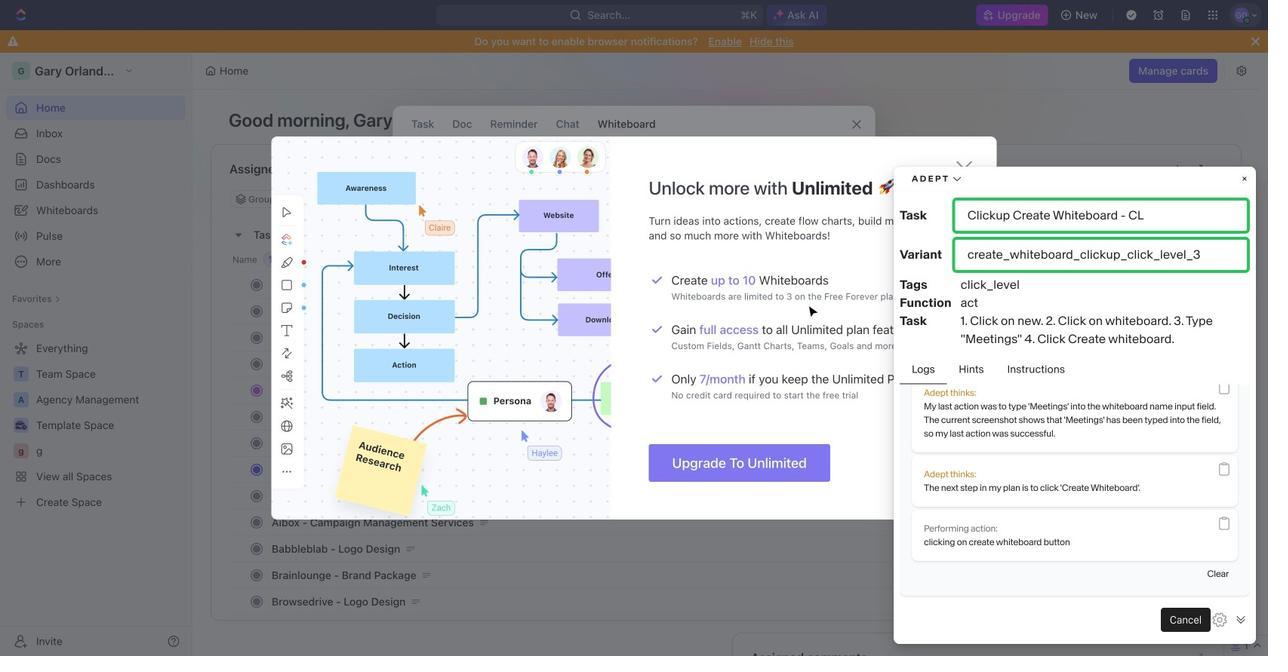 Task type: locate. For each thing, give the bounding box(es) containing it.
dialog
[[393, 106, 876, 329], [271, 137, 997, 520]]

tree inside sidebar navigation
[[6, 337, 186, 515]]

Search tasks... text field
[[1009, 188, 1160, 211]]

tree
[[6, 337, 186, 515]]



Task type: vqa. For each thing, say whether or not it's contained in the screenshot.
tree in the Sidebar 'navigation'
yes



Task type: describe. For each thing, give the bounding box(es) containing it.
sidebar navigation
[[0, 53, 193, 657]]

Name this Whiteboard... field
[[393, 191, 875, 209]]



